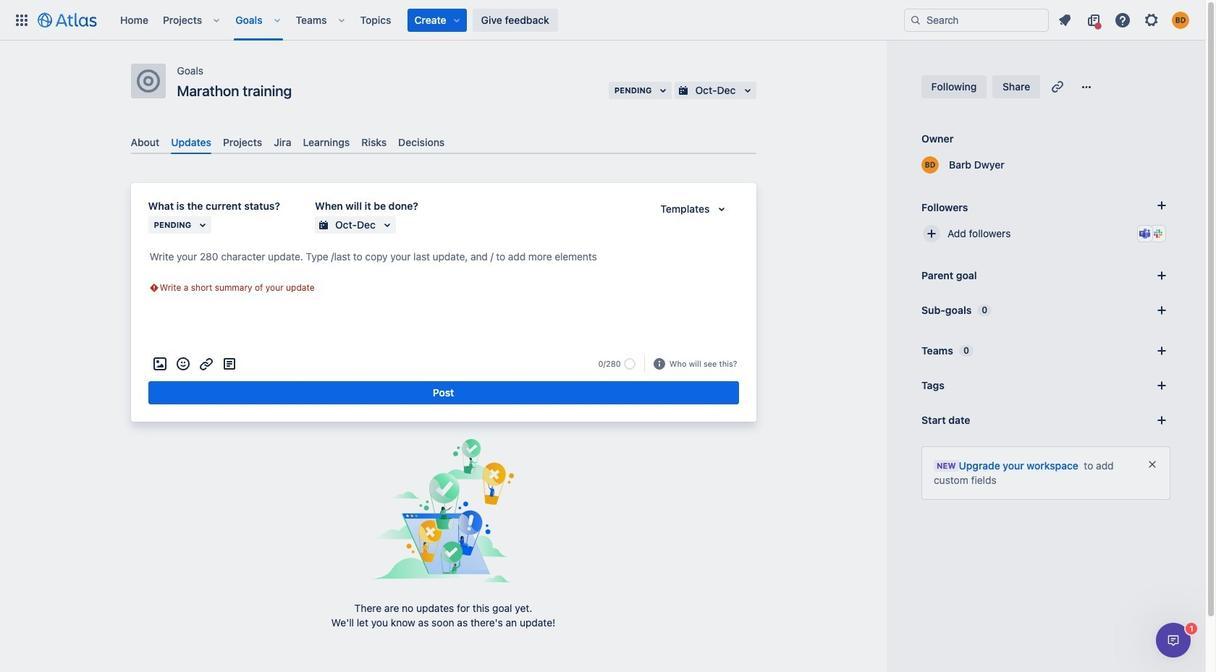 Task type: locate. For each thing, give the bounding box(es) containing it.
dialog
[[1157, 624, 1191, 658]]

insert link image
[[197, 356, 215, 373]]

search image
[[910, 14, 922, 26]]

help image
[[1115, 11, 1132, 29]]

insert emoji image
[[174, 356, 192, 373]]

Search field
[[904, 8, 1049, 32]]

Main content area, start typing to enter text. text field
[[148, 249, 739, 271]]

None search field
[[904, 8, 1049, 32]]

top element
[[9, 0, 904, 40]]

tab list
[[125, 130, 762, 154]]

add files, videos, or images image
[[151, 356, 168, 373]]

banner
[[0, 0, 1206, 41]]



Task type: vqa. For each thing, say whether or not it's contained in the screenshot.
'Insert link' image
yes



Task type: describe. For each thing, give the bounding box(es) containing it.
goal icon image
[[137, 70, 160, 93]]

add a follower image
[[1154, 197, 1171, 214]]

slack logo showing nan channels are connected to this goal image
[[1153, 228, 1164, 240]]

close banner image
[[1147, 459, 1159, 471]]

msteams logo showing  channels are connected to this goal image
[[1140, 228, 1151, 240]]

error image
[[148, 283, 160, 294]]

add follower image
[[923, 225, 941, 243]]



